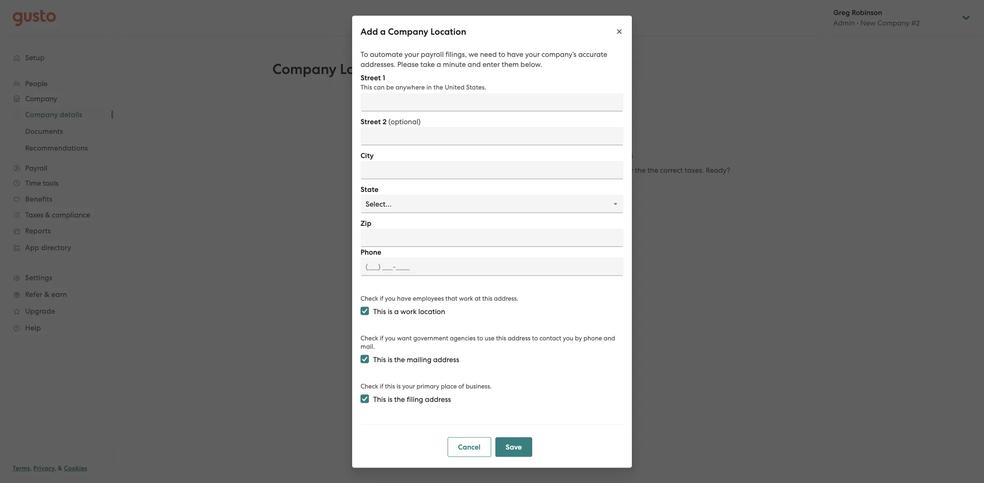 Task type: describe. For each thing, give the bounding box(es) containing it.
Street 1 field
[[361, 93, 624, 111]]

cancel
[[458, 443, 481, 452]]

file
[[557, 166, 567, 174]]

you for a
[[385, 295, 395, 302]]

add your company addresses
[[465, 147, 633, 161]]

employees
[[413, 295, 444, 302]]

1
[[383, 73, 385, 82]]

company for add a company location
[[388, 26, 428, 37]]

locations
[[340, 61, 403, 78]]

is for this is the filing address
[[388, 395, 392, 404]]

0 horizontal spatial work
[[400, 307, 417, 316]]

mailing
[[407, 356, 431, 364]]

2 horizontal spatial to
[[532, 335, 538, 342]]

this is a work location
[[373, 307, 445, 316]]

street 1 this can be anywhere in the united states.
[[361, 73, 486, 91]]

check for this is the filing address
[[361, 383, 378, 390]]

This is the filing address checkbox
[[361, 395, 369, 403]]

your up please
[[404, 50, 419, 58]]

to automate your payroll filings, we need to have your company's accurate addresses. please take a minute and enter them below.
[[361, 50, 607, 68]]

primary
[[417, 383, 439, 390]]

save
[[506, 443, 522, 452]]

check for this is the mailing address
[[361, 335, 378, 342]]

terms , privacy , & cookies
[[13, 465, 87, 473]]

terms
[[13, 465, 30, 473]]

if for this is the mailing address
[[380, 335, 383, 342]]

add a location
[[528, 189, 579, 198]]

want
[[397, 335, 412, 342]]

and inside check if you want government agencies to use this address to contact you by phone and mail.
[[604, 335, 615, 342]]

a inside to automate your payroll filings, we need to have your company's accurate addresses. please take a minute and enter them below.
[[437, 60, 441, 68]]

address inside check if you want government agencies to use this address to contact you by phone and mail.
[[508, 335, 530, 342]]

properly
[[528, 166, 555, 174]]

1 , from the left
[[30, 465, 32, 473]]

check for this is a work location
[[361, 295, 378, 302]]

agencies
[[450, 335, 476, 342]]

add for add a company location
[[361, 26, 378, 37]]

street for 2
[[361, 117, 381, 126]]

can inside tell us where your company is located so we can properly file your forms and pay the the correct taxes. ready? let's start.
[[514, 166, 526, 174]]

this for this is the filing address
[[373, 395, 386, 404]]

if for this is the filing address
[[380, 383, 383, 390]]

is for this is the mailing address
[[388, 356, 392, 364]]

City field
[[361, 161, 624, 179]]

cookies
[[64, 465, 87, 473]]

automate
[[370, 50, 403, 58]]

0 horizontal spatial have
[[397, 295, 411, 302]]

cookies button
[[64, 464, 87, 474]]

the left correct in the right top of the page
[[648, 166, 658, 174]]

add a company location
[[361, 26, 466, 37]]

a up want
[[394, 307, 399, 316]]

this is the filing address
[[373, 395, 451, 404]]

tell us where your company is located so we can properly file your forms and pay the the correct taxes. ready? let's start.
[[367, 166, 730, 184]]

privacy link
[[33, 465, 55, 473]]

pay
[[621, 166, 633, 174]]

privacy
[[33, 465, 55, 473]]

the left filing
[[394, 395, 405, 404]]

your right file
[[569, 166, 584, 174]]

this for this is the mailing address
[[373, 356, 386, 364]]

united
[[445, 83, 465, 91]]

at
[[475, 295, 481, 302]]

to inside to automate your payroll filings, we need to have your company's accurate addresses. please take a minute and enter them below.
[[499, 50, 505, 58]]

filing
[[407, 395, 423, 404]]

phone
[[361, 248, 381, 257]]

this for location
[[482, 295, 492, 302]]

home image
[[13, 9, 56, 26]]

1 vertical spatial company
[[272, 61, 337, 78]]

zip
[[361, 219, 371, 228]]

states.
[[466, 83, 486, 91]]

you left by
[[563, 335, 573, 342]]

tell
[[367, 166, 378, 174]]

contact
[[539, 335, 561, 342]]

mail.
[[361, 343, 375, 351]]

This is the mailing address checkbox
[[361, 355, 369, 363]]

start.
[[548, 176, 565, 184]]

if for this is a work location
[[380, 295, 383, 302]]

have inside to automate your payroll filings, we need to have your company's accurate addresses. please take a minute and enter them below.
[[507, 50, 523, 58]]

let's
[[532, 176, 546, 184]]

addresses.
[[361, 60, 396, 68]]

use
[[485, 335, 495, 342]]

government
[[413, 335, 448, 342]]

below.
[[521, 60, 542, 68]]

we inside tell us where your company is located so we can properly file your forms and pay the the correct taxes. ready? let's start.
[[502, 166, 512, 174]]



Task type: vqa. For each thing, say whether or not it's contained in the screenshot.
topmost Taxes
no



Task type: locate. For each thing, give the bounding box(es) containing it.
this
[[361, 83, 372, 91], [373, 307, 386, 316], [373, 356, 386, 364], [373, 395, 386, 404]]

correct
[[660, 166, 683, 174]]

add a location button
[[518, 189, 579, 199]]

you left want
[[385, 335, 395, 342]]

to left contact
[[532, 335, 538, 342]]

address for this is the mailing address
[[433, 356, 459, 364]]

2 , from the left
[[55, 465, 56, 473]]

Phone text field
[[361, 258, 624, 276]]

need
[[480, 50, 497, 58]]

if up this is the filing address
[[380, 383, 383, 390]]

1 vertical spatial location
[[550, 189, 579, 198]]

this up this is the filing address
[[385, 383, 395, 390]]

2
[[383, 117, 387, 126]]

filings,
[[446, 50, 467, 58]]

and inside tell us where your company is located so we can properly file your forms and pay the the correct taxes. ready? let's start.
[[606, 166, 619, 174]]

the inside street 1 this can be anywhere in the united states.
[[433, 83, 443, 91]]

can down 1
[[374, 83, 385, 91]]

have up this is a work location
[[397, 295, 411, 302]]

add inside button
[[528, 189, 542, 198]]

2 vertical spatial check
[[361, 383, 378, 390]]

address down government
[[433, 356, 459, 364]]

can left properly
[[514, 166, 526, 174]]

this right at
[[482, 295, 492, 302]]

have up them in the top right of the page
[[507, 50, 523, 58]]

this right this is the mailing address checkbox
[[373, 356, 386, 364]]

0 vertical spatial location
[[431, 26, 466, 37]]

1 vertical spatial have
[[397, 295, 411, 302]]

check if you have employees that work at this address.
[[361, 295, 518, 302]]

2 vertical spatial add
[[528, 189, 542, 198]]

account menu element
[[822, 0, 972, 36]]

if left want
[[380, 335, 383, 342]]

add for add your company addresses
[[465, 147, 488, 161]]

can inside street 1 this can be anywhere in the united states.
[[374, 83, 385, 91]]

1 horizontal spatial have
[[507, 50, 523, 58]]

company
[[427, 166, 458, 174]]

work left location at bottom left
[[400, 307, 417, 316]]

2 if from the top
[[380, 335, 383, 342]]

if up this is a work location
[[380, 295, 383, 302]]

0 vertical spatial we
[[469, 50, 478, 58]]

state
[[361, 185, 379, 194]]

check up this is a work location option
[[361, 295, 378, 302]]

is
[[460, 166, 465, 174], [388, 307, 392, 316], [388, 356, 392, 364], [397, 383, 401, 390], [388, 395, 392, 404]]

this inside street 1 this can be anywhere in the united states.
[[361, 83, 372, 91]]

is right this is a work location option
[[388, 307, 392, 316]]

0 vertical spatial company
[[388, 26, 428, 37]]

0 horizontal spatial this
[[385, 383, 395, 390]]

we left need
[[469, 50, 478, 58]]

&
[[58, 465, 62, 473]]

1 if from the top
[[380, 295, 383, 302]]

cancel button
[[448, 438, 491, 457]]

city
[[361, 151, 374, 160]]

1 horizontal spatial work
[[459, 295, 473, 302]]

add up located
[[465, 147, 488, 161]]

check if you want government agencies to use this address to contact you by phone and mail.
[[361, 335, 615, 351]]

terms link
[[13, 465, 30, 473]]

Street 2 field
[[361, 127, 624, 145]]

0 horizontal spatial can
[[374, 83, 385, 91]]

and left pay
[[606, 166, 619, 174]]

this for this is a work location
[[373, 307, 386, 316]]

address
[[508, 335, 530, 342], [433, 356, 459, 364], [425, 395, 451, 404]]

address down primary
[[425, 395, 451, 404]]

1 street from the top
[[361, 73, 381, 82]]

location up "filings," at the left of page
[[431, 26, 466, 37]]

accurate
[[578, 50, 607, 58]]

a
[[380, 26, 386, 37], [437, 60, 441, 68], [544, 189, 549, 198], [394, 307, 399, 316]]

this for address
[[496, 335, 506, 342]]

1 horizontal spatial add
[[465, 147, 488, 161]]

this right this is a work location option
[[373, 307, 386, 316]]

we
[[469, 50, 478, 58], [502, 166, 512, 174]]

1 vertical spatial we
[[502, 166, 512, 174]]

0 vertical spatial check
[[361, 295, 378, 302]]

check up "mail." on the left of page
[[361, 335, 378, 342]]

0 horizontal spatial we
[[469, 50, 478, 58]]

we inside to automate your payroll filings, we need to have your company's accurate addresses. please take a minute and enter them below.
[[469, 50, 478, 58]]

2 horizontal spatial this
[[496, 335, 506, 342]]

this right use on the bottom of the page
[[496, 335, 506, 342]]

and inside to automate your payroll filings, we need to have your company's accurate addresses. please take a minute and enter them below.
[[468, 60, 481, 68]]

to left use on the bottom of the page
[[477, 335, 483, 342]]

add up 'to'
[[361, 26, 378, 37]]

2 vertical spatial this
[[385, 383, 395, 390]]

this right this is the filing address checkbox
[[373, 395, 386, 404]]

2 horizontal spatial add
[[528, 189, 542, 198]]

a up 'automate' at the top left of page
[[380, 26, 386, 37]]

this inside check if you want government agencies to use this address to contact you by phone and mail.
[[496, 335, 506, 342]]

company inside dialog
[[388, 26, 428, 37]]

add for add a location
[[528, 189, 542, 198]]

you up this is a work location
[[385, 295, 395, 302]]

1 vertical spatial if
[[380, 335, 383, 342]]

by
[[575, 335, 582, 342]]

and left enter
[[468, 60, 481, 68]]

of
[[458, 383, 464, 390]]

check if this is your primary place of business.
[[361, 383, 492, 390]]

a right take
[[437, 60, 441, 68]]

0 vertical spatial this
[[482, 295, 492, 302]]

anywhere
[[396, 83, 425, 91]]

the
[[433, 83, 443, 91], [635, 166, 646, 174], [648, 166, 658, 174], [394, 356, 405, 364], [394, 395, 405, 404]]

2 vertical spatial if
[[380, 383, 383, 390]]

3 if from the top
[[380, 383, 383, 390]]

1 vertical spatial can
[[514, 166, 526, 174]]

to
[[499, 50, 505, 58], [477, 335, 483, 342], [532, 335, 538, 342]]

0 horizontal spatial add
[[361, 26, 378, 37]]

check inside check if you want government agencies to use this address to contact you by phone and mail.
[[361, 335, 378, 342]]

business.
[[466, 383, 492, 390]]

company's
[[542, 50, 577, 58]]

to up them in the top right of the page
[[499, 50, 505, 58]]

place
[[441, 383, 457, 390]]

1 horizontal spatial can
[[514, 166, 526, 174]]

can
[[374, 83, 385, 91], [514, 166, 526, 174]]

be
[[386, 83, 394, 91]]

us
[[380, 166, 387, 174]]

location
[[431, 26, 466, 37], [550, 189, 579, 198]]

your
[[491, 147, 516, 161]]

your up this is the filing address
[[402, 383, 415, 390]]

is left located
[[460, 166, 465, 174]]

, left privacy
[[30, 465, 32, 473]]

is up this is the filing address
[[397, 383, 401, 390]]

add company location dialog
[[352, 15, 632, 468]]

add inside dialog
[[361, 26, 378, 37]]

0 vertical spatial can
[[374, 83, 385, 91]]

is for this is a work location
[[388, 307, 392, 316]]

,
[[30, 465, 32, 473], [55, 465, 56, 473]]

addresses
[[576, 147, 633, 161]]

1 horizontal spatial this
[[482, 295, 492, 302]]

2 vertical spatial company
[[519, 147, 573, 161]]

0 vertical spatial work
[[459, 295, 473, 302]]

company addresses image
[[533, 105, 564, 136]]

1 check from the top
[[361, 295, 378, 302]]

0 vertical spatial add
[[361, 26, 378, 37]]

that
[[445, 295, 457, 302]]

payroll
[[421, 50, 444, 58]]

if
[[380, 295, 383, 302], [380, 335, 383, 342], [380, 383, 383, 390]]

location
[[418, 307, 445, 316]]

taxes.
[[685, 166, 704, 174]]

take
[[420, 60, 435, 68]]

2 vertical spatial and
[[604, 335, 615, 342]]

please
[[397, 60, 419, 68]]

we right so
[[502, 166, 512, 174]]

1 vertical spatial this
[[496, 335, 506, 342]]

street for 1
[[361, 73, 381, 82]]

is inside tell us where your company is located so we can properly file your forms and pay the the correct taxes. ready? let's start.
[[460, 166, 465, 174]]

so
[[493, 166, 501, 174]]

your
[[404, 50, 419, 58], [525, 50, 540, 58], [411, 166, 426, 174], [569, 166, 584, 174], [402, 383, 415, 390]]

3 check from the top
[[361, 383, 378, 390]]

ready?
[[706, 166, 730, 174]]

them
[[502, 60, 519, 68]]

address for this is the filing address
[[425, 395, 451, 404]]

company
[[388, 26, 428, 37], [272, 61, 337, 78], [519, 147, 573, 161]]

you for the
[[385, 335, 395, 342]]

if inside check if you want government agencies to use this address to contact you by phone and mail.
[[380, 335, 383, 342]]

add
[[361, 26, 378, 37], [465, 147, 488, 161], [528, 189, 542, 198]]

this down locations
[[361, 83, 372, 91]]

0 horizontal spatial location
[[431, 26, 466, 37]]

phone
[[584, 335, 602, 342]]

street 2 (optional)
[[361, 117, 421, 126]]

this is the mailing address
[[373, 356, 459, 364]]

1 vertical spatial and
[[606, 166, 619, 174]]

enter
[[483, 60, 500, 68]]

is left filing
[[388, 395, 392, 404]]

work left at
[[459, 295, 473, 302]]

street inside street 1 this can be anywhere in the united states.
[[361, 73, 381, 82]]

location down start.
[[550, 189, 579, 198]]

2 vertical spatial address
[[425, 395, 451, 404]]

2 horizontal spatial company
[[519, 147, 573, 161]]

is right this is the mailing address checkbox
[[388, 356, 392, 364]]

street left 2
[[361, 117, 381, 126]]

location inside dialog
[[431, 26, 466, 37]]

company locations
[[272, 61, 403, 78]]

address.
[[494, 295, 518, 302]]

where
[[389, 166, 409, 174]]

have
[[507, 50, 523, 58], [397, 295, 411, 302]]

2 check from the top
[[361, 335, 378, 342]]

1 vertical spatial street
[[361, 117, 381, 126]]

0 vertical spatial street
[[361, 73, 381, 82]]

save button
[[495, 438, 532, 457]]

your up below.
[[525, 50, 540, 58]]

1 horizontal spatial ,
[[55, 465, 56, 473]]

street left 1
[[361, 73, 381, 82]]

location inside button
[[550, 189, 579, 198]]

1 vertical spatial address
[[433, 356, 459, 364]]

forms
[[585, 166, 604, 174]]

a inside button
[[544, 189, 549, 198]]

(optional)
[[388, 117, 421, 126]]

the left mailing
[[394, 356, 405, 364]]

0 vertical spatial have
[[507, 50, 523, 58]]

the right pay
[[635, 166, 646, 174]]

, left the &
[[55, 465, 56, 473]]

1 vertical spatial check
[[361, 335, 378, 342]]

1 horizontal spatial to
[[499, 50, 505, 58]]

company for add your company addresses
[[519, 147, 573, 161]]

0 horizontal spatial ,
[[30, 465, 32, 473]]

located
[[466, 166, 492, 174]]

check up this is the filing address checkbox
[[361, 383, 378, 390]]

the right in
[[433, 83, 443, 91]]

Zip field
[[361, 229, 624, 247]]

and right phone
[[604, 335, 615, 342]]

1 horizontal spatial company
[[388, 26, 428, 37]]

1 vertical spatial work
[[400, 307, 417, 316]]

This is a work location checkbox
[[361, 307, 369, 315]]

1 horizontal spatial location
[[550, 189, 579, 198]]

work
[[459, 295, 473, 302], [400, 307, 417, 316]]

0 vertical spatial and
[[468, 60, 481, 68]]

0 vertical spatial if
[[380, 295, 383, 302]]

0 vertical spatial address
[[508, 335, 530, 342]]

this
[[482, 295, 492, 302], [496, 335, 506, 342], [385, 383, 395, 390]]

a down let's
[[544, 189, 549, 198]]

0 horizontal spatial company
[[272, 61, 337, 78]]

to
[[361, 50, 368, 58]]

2 street from the top
[[361, 117, 381, 126]]

add down let's
[[528, 189, 542, 198]]

minute
[[443, 60, 466, 68]]

in
[[426, 83, 432, 91]]

1 horizontal spatial we
[[502, 166, 512, 174]]

0 horizontal spatial to
[[477, 335, 483, 342]]

address right use on the bottom of the page
[[508, 335, 530, 342]]

1 vertical spatial add
[[465, 147, 488, 161]]

your right where
[[411, 166, 426, 174]]



